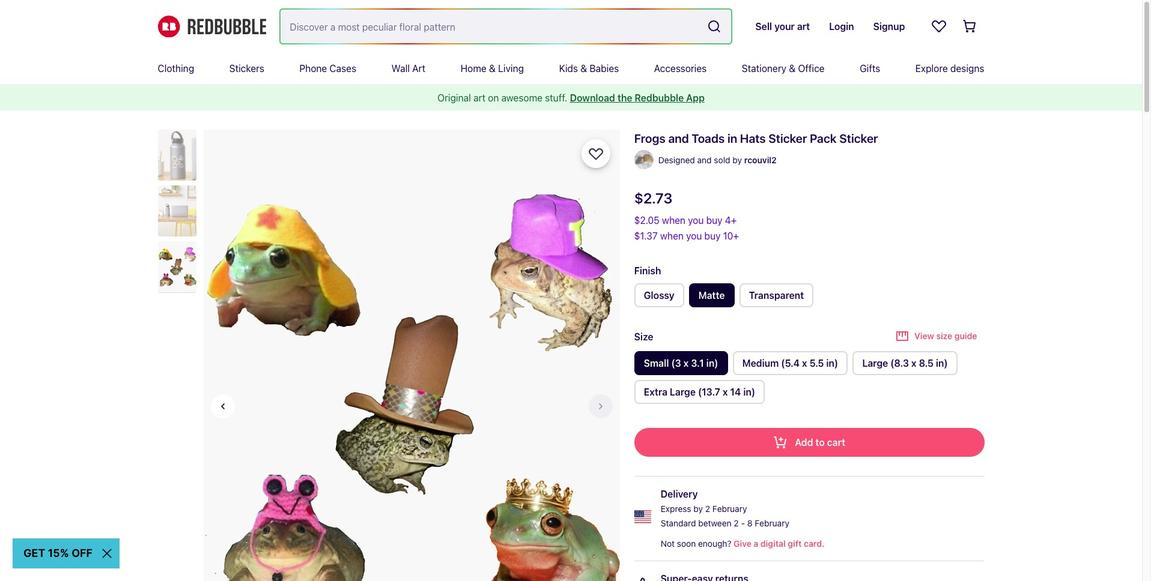 Task type: describe. For each thing, give the bounding box(es) containing it.
flag of us image
[[635, 509, 652, 526]]

$2.05 when you buy 4+ $1.37 when you buy 10+
[[635, 215, 740, 242]]

the
[[618, 93, 633, 103]]

stickers link
[[229, 53, 264, 84]]

card.
[[804, 539, 825, 549]]

phone cases
[[300, 63, 357, 74]]

8
[[748, 519, 753, 529]]

delivery
[[661, 489, 698, 500]]

designed and sold by rcouvil2
[[659, 155, 777, 165]]

0 vertical spatial 2
[[706, 504, 711, 515]]

size
[[635, 332, 654, 342]]

accessories
[[655, 63, 707, 74]]

art
[[413, 63, 426, 74]]

soon
[[677, 539, 696, 549]]

on
[[488, 93, 499, 103]]

stationery & office link
[[742, 53, 825, 84]]

kids & babies
[[559, 63, 619, 74]]

original art on awesome stuff. download the redbubble app
[[438, 93, 705, 103]]

stuff.
[[545, 93, 568, 103]]

stickers
[[229, 63, 264, 74]]

1 vertical spatial you
[[687, 231, 702, 242]]

image 3 of 3 group
[[204, 130, 620, 582]]

1 vertical spatial february
[[755, 519, 790, 529]]

4+
[[725, 215, 737, 226]]

1 vertical spatial 2
[[734, 519, 739, 529]]

between
[[699, 519, 732, 529]]

frogs
[[635, 132, 666, 145]]

not soon enough? give a digital gift card.
[[661, 539, 825, 549]]

standard
[[661, 519, 696, 529]]

wall art
[[392, 63, 426, 74]]

kids
[[559, 63, 578, 74]]

0 vertical spatial buy
[[707, 215, 723, 226]]

office
[[799, 63, 825, 74]]

phone cases link
[[300, 53, 357, 84]]

explore designs
[[916, 63, 985, 74]]

$1.37
[[635, 231, 658, 242]]

rcouvil2
[[745, 155, 777, 165]]

hats
[[741, 132, 766, 145]]

0 vertical spatial february
[[713, 504, 748, 515]]

digital
[[761, 539, 786, 549]]

size option group
[[635, 352, 985, 409]]

menu bar containing clothing
[[158, 53, 985, 84]]

give a digital gift card. link
[[732, 537, 825, 552]]

designs
[[951, 63, 985, 74]]

kids & babies link
[[559, 53, 619, 84]]

wall
[[392, 63, 410, 74]]

stationery
[[742, 63, 787, 74]]

app
[[687, 93, 705, 103]]

wall art link
[[392, 53, 426, 84]]

babies
[[590, 63, 619, 74]]

clothing
[[158, 63, 194, 74]]

1 sticker from the left
[[769, 132, 808, 145]]

10+
[[724, 231, 740, 242]]

home & living
[[461, 63, 524, 74]]

sold
[[714, 155, 731, 165]]

home
[[461, 63, 487, 74]]

cases
[[330, 63, 357, 74]]



Task type: locate. For each thing, give the bounding box(es) containing it.
None radio
[[635, 284, 685, 308], [689, 284, 735, 308], [740, 284, 814, 308], [635, 381, 765, 405], [635, 284, 685, 308], [689, 284, 735, 308], [740, 284, 814, 308], [635, 381, 765, 405]]

february
[[713, 504, 748, 515], [755, 519, 790, 529]]

give
[[734, 539, 752, 549]]

not
[[661, 539, 675, 549]]

Search term search field
[[280, 10, 703, 43]]

and left sold
[[698, 155, 712, 165]]

february up the -
[[713, 504, 748, 515]]

frogs and toads in hats sticker pack sticker
[[635, 132, 879, 145]]

and for frogs
[[669, 132, 689, 145]]

by right sold
[[733, 155, 742, 165]]

you left 4+ at the right top of page
[[688, 215, 704, 226]]

download
[[570, 93, 616, 103]]

clothing link
[[158, 53, 194, 84]]

1 vertical spatial by
[[694, 504, 703, 515]]

you
[[688, 215, 704, 226], [687, 231, 702, 242]]

2
[[706, 504, 711, 515], [734, 519, 739, 529]]

when
[[662, 215, 686, 226], [661, 231, 684, 242]]

3 & from the left
[[789, 63, 796, 74]]

designed
[[659, 155, 695, 165]]

1 horizontal spatial february
[[755, 519, 790, 529]]

when right $1.37
[[661, 231, 684, 242]]

when right $2.05
[[662, 215, 686, 226]]

& left living
[[489, 63, 496, 74]]

2 sticker from the left
[[840, 132, 879, 145]]

& for living
[[489, 63, 496, 74]]

and up 'designed'
[[669, 132, 689, 145]]

None radio
[[635, 352, 728, 376], [733, 352, 848, 376], [853, 352, 958, 376], [635, 352, 728, 376], [733, 352, 848, 376], [853, 352, 958, 376]]

phone
[[300, 63, 327, 74]]

2 horizontal spatial &
[[789, 63, 796, 74]]

0 vertical spatial by
[[733, 155, 742, 165]]

redbubble
[[635, 93, 684, 103]]

and
[[669, 132, 689, 145], [698, 155, 712, 165]]

you left 10+ on the top right of the page
[[687, 231, 702, 242]]

rcouvil2 link
[[745, 153, 777, 168]]

1 vertical spatial and
[[698, 155, 712, 165]]

& inside home & living link
[[489, 63, 496, 74]]

1 horizontal spatial sticker
[[840, 132, 879, 145]]

0 horizontal spatial february
[[713, 504, 748, 515]]

0 horizontal spatial 2
[[706, 504, 711, 515]]

download the redbubble app link
[[570, 93, 705, 103]]

in
[[728, 132, 738, 145]]

2 & from the left
[[581, 63, 588, 74]]

original
[[438, 93, 471, 103]]

2 up between on the right bottom of page
[[706, 504, 711, 515]]

& for babies
[[581, 63, 588, 74]]

and for designed
[[698, 155, 712, 165]]

2 left the -
[[734, 519, 739, 529]]

buy left 4+ at the right top of page
[[707, 215, 723, 226]]

home & living link
[[461, 53, 524, 84]]

awesome
[[502, 93, 543, 103]]

by inside delivery express by 2 february standard between 2 - 8 february
[[694, 504, 703, 515]]

0 vertical spatial when
[[662, 215, 686, 226]]

& left office
[[789, 63, 796, 74]]

accessories link
[[655, 53, 707, 84]]

1 horizontal spatial &
[[581, 63, 588, 74]]

art
[[474, 93, 486, 103]]

0 vertical spatial and
[[669, 132, 689, 145]]

1 horizontal spatial by
[[733, 155, 742, 165]]

sticker up rcouvil2
[[769, 132, 808, 145]]

express
[[661, 504, 692, 515]]

$2.05
[[635, 215, 660, 226]]

a
[[754, 539, 759, 549]]

1 horizontal spatial 2
[[734, 519, 739, 529]]

delivery express by 2 february standard between 2 - 8 february
[[661, 489, 790, 529]]

buy
[[707, 215, 723, 226], [705, 231, 721, 242]]

february up digital
[[755, 519, 790, 529]]

enough?
[[699, 539, 732, 549]]

1 horizontal spatial and
[[698, 155, 712, 165]]

finish
[[635, 266, 662, 277]]

pack
[[810, 132, 837, 145]]

$2.73
[[635, 190, 673, 207]]

-
[[742, 519, 745, 529]]

by
[[733, 155, 742, 165], [694, 504, 703, 515]]

finish option group
[[635, 284, 985, 313]]

menu bar
[[158, 53, 985, 84]]

None field
[[280, 10, 732, 43]]

&
[[489, 63, 496, 74], [581, 63, 588, 74], [789, 63, 796, 74]]

1 vertical spatial when
[[661, 231, 684, 242]]

& inside kids & babies link
[[581, 63, 588, 74]]

explore designs link
[[916, 53, 985, 84]]

0 horizontal spatial and
[[669, 132, 689, 145]]

& for office
[[789, 63, 796, 74]]

1 & from the left
[[489, 63, 496, 74]]

gifts link
[[860, 53, 881, 84]]

toads
[[692, 132, 725, 145]]

0 horizontal spatial by
[[694, 504, 703, 515]]

& right "kids"
[[581, 63, 588, 74]]

1 vertical spatial buy
[[705, 231, 721, 242]]

& inside stationery & office link
[[789, 63, 796, 74]]

gift
[[788, 539, 802, 549]]

0 horizontal spatial &
[[489, 63, 496, 74]]

sticker right pack
[[840, 132, 879, 145]]

0 vertical spatial you
[[688, 215, 704, 226]]

buy left 10+ on the top right of the page
[[705, 231, 721, 242]]

explore
[[916, 63, 949, 74]]

by up between on the right bottom of page
[[694, 504, 703, 515]]

gifts
[[860, 63, 881, 74]]

living
[[498, 63, 524, 74]]

redbubble logo image
[[158, 15, 266, 37]]

stationery & office
[[742, 63, 825, 74]]

0 horizontal spatial sticker
[[769, 132, 808, 145]]

sticker
[[769, 132, 808, 145], [840, 132, 879, 145]]



Task type: vqa. For each thing, say whether or not it's contained in the screenshot.
$29.47
no



